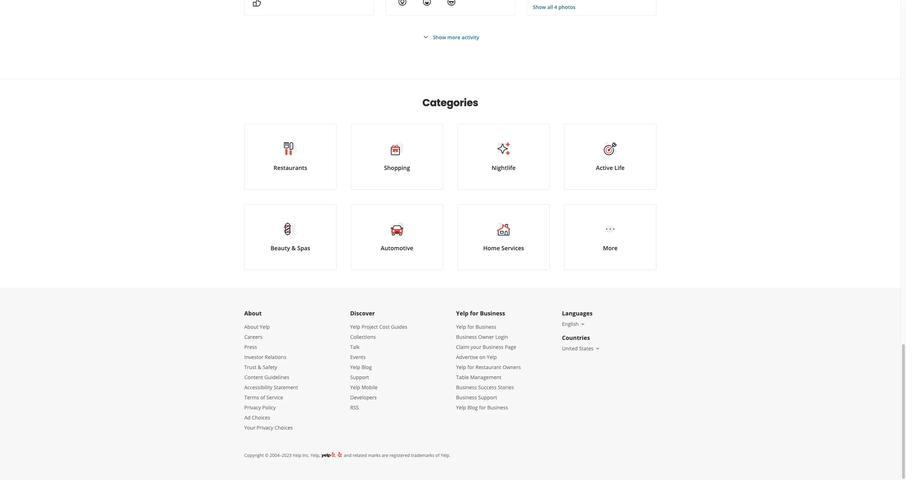 Task type: describe. For each thing, give the bounding box(es) containing it.
and related marks are registered trademarks of yelp.
[[343, 453, 451, 459]]

all
[[548, 4, 554, 10]]

show for show all 4 photos
[[533, 4, 547, 10]]

yelp right on
[[487, 354, 497, 361]]

are
[[382, 453, 389, 459]]

0 vertical spatial privacy
[[244, 405, 261, 411]]

yelp project cost guides collections talk events yelp blog support yelp mobile developers rss
[[351, 324, 408, 411]]

24 useful v2 image
[[398, 0, 407, 6]]

talk
[[351, 344, 360, 351]]

content guidelines link
[[244, 374, 290, 381]]

active life
[[597, 164, 625, 172]]

automotive link
[[351, 204, 444, 270]]

services
[[502, 244, 525, 252]]

life
[[615, 164, 625, 172]]

english
[[563, 321, 579, 328]]

explore recent activity section section
[[239, 0, 663, 79]]

discover
[[351, 310, 375, 318]]

beauty
[[271, 244, 290, 252]]

events
[[351, 354, 366, 361]]

about for about yelp careers press investor relations trust & safety content guidelines accessibility statement terms of service privacy policy ad choices your privacy choices
[[244, 324, 259, 331]]

languages
[[563, 310, 593, 318]]

support inside yelp for business business owner login claim your business page advertise on yelp yelp for restaurant owners table management business success stories business support yelp blog for business
[[479, 395, 498, 401]]

1 vertical spatial privacy
[[257, 425, 274, 432]]

mobile
[[362, 384, 378, 391]]

developers
[[351, 395, 377, 401]]

business up the yelp for business 'link'
[[480, 310, 506, 318]]

stories
[[498, 384, 514, 391]]

business down table
[[457, 384, 477, 391]]

registered
[[390, 453, 410, 459]]

more
[[604, 244, 618, 252]]

english button
[[563, 321, 586, 328]]

about yelp careers press investor relations trust & safety content guidelines accessibility statement terms of service privacy policy ad choices your privacy choices
[[244, 324, 298, 432]]

yelp blog for business link
[[457, 405, 508, 411]]

yelp project cost guides link
[[351, 324, 408, 331]]

policy
[[262, 405, 276, 411]]

home services link
[[458, 204, 550, 270]]

collections
[[351, 334, 376, 341]]

more link
[[565, 204, 657, 270]]

and
[[344, 453, 352, 459]]

yelp for restaurant owners link
[[457, 364, 521, 371]]

guides
[[391, 324, 408, 331]]

yelp inside about yelp careers press investor relations trust & safety content guidelines accessibility statement terms of service privacy policy ad choices your privacy choices
[[260, 324, 270, 331]]

active life link
[[565, 124, 657, 190]]

categories
[[423, 96, 479, 110]]

business down owner
[[483, 344, 504, 351]]

active
[[597, 164, 614, 172]]

0 vertical spatial choices
[[252, 415, 270, 422]]

claim your business page link
[[457, 344, 517, 351]]

& inside category navigation section navigation
[[292, 244, 296, 252]]

yelp down business support link
[[457, 405, 467, 411]]

advertise
[[457, 354, 479, 361]]

your
[[471, 344, 482, 351]]

inc.
[[303, 453, 310, 459]]

category navigation section navigation
[[237, 79, 664, 288]]

rss link
[[351, 405, 359, 411]]

4
[[555, 4, 558, 10]]

events link
[[351, 354, 366, 361]]

yelp logo image
[[322, 452, 335, 459]]

about yelp link
[[244, 324, 270, 331]]

accessibility
[[244, 384, 273, 391]]

terms
[[244, 395, 259, 401]]

nightlife
[[492, 164, 516, 172]]

show more activity button
[[422, 33, 480, 41]]

cost
[[380, 324, 390, 331]]

for up 'business owner login' link
[[468, 324, 475, 331]]

& inside about yelp careers press investor relations trust & safety content guidelines accessibility statement terms of service privacy policy ad choices your privacy choices
[[258, 364, 262, 371]]

content
[[244, 374, 263, 381]]

yelp.
[[441, 453, 451, 459]]

trust
[[244, 364, 257, 371]]

ad choices link
[[244, 415, 270, 422]]

project
[[362, 324, 378, 331]]

investor relations link
[[244, 354, 287, 361]]

home
[[484, 244, 500, 252]]

beauty & spas link
[[244, 204, 337, 270]]

accessibility statement link
[[244, 384, 298, 391]]

restaurants link
[[244, 124, 337, 190]]

trust & safety link
[[244, 364, 277, 371]]

developers link
[[351, 395, 377, 401]]



Task type: locate. For each thing, give the bounding box(es) containing it.
24 funny v2 image
[[423, 0, 432, 6]]

support
[[351, 374, 369, 381], [479, 395, 498, 401]]

careers link
[[244, 334, 263, 341]]

your
[[244, 425, 256, 432]]

0 horizontal spatial blog
[[362, 364, 372, 371]]

of left yelp.
[[436, 453, 440, 459]]

for down advertise
[[468, 364, 475, 371]]

relations
[[265, 354, 287, 361]]

yelp up the yelp for business 'link'
[[457, 310, 469, 318]]

16 chevron down v2 image
[[581, 322, 586, 327], [595, 346, 601, 352]]

16 chevron down v2 image inside united states 'popup button'
[[595, 346, 601, 352]]

success
[[479, 384, 497, 391]]

careers
[[244, 334, 263, 341]]

for up the yelp for business 'link'
[[470, 310, 479, 318]]

statement
[[274, 384, 298, 391]]

yelp for business
[[457, 310, 506, 318]]

advertise on yelp link
[[457, 354, 497, 361]]

0 vertical spatial about
[[244, 310, 262, 318]]

,
[[335, 453, 338, 459]]

0 vertical spatial 16 chevron down v2 image
[[581, 322, 586, 327]]

0 horizontal spatial 16 chevron down v2 image
[[581, 322, 586, 327]]

yelp up table
[[457, 364, 467, 371]]

united states button
[[563, 345, 601, 352]]

about
[[244, 310, 262, 318], [244, 324, 259, 331]]

yelp up collections
[[351, 324, 361, 331]]

1 horizontal spatial support
[[479, 395, 498, 401]]

yelp up careers link
[[260, 324, 270, 331]]

beauty & spas
[[271, 244, 310, 252]]

16 chevron down v2 image for countries
[[595, 346, 601, 352]]

about inside about yelp careers press investor relations trust & safety content guidelines accessibility statement terms of service privacy policy ad choices your privacy choices
[[244, 324, 259, 331]]

guidelines
[[265, 374, 290, 381]]

yelp down 'support' link
[[351, 384, 361, 391]]

& left spas
[[292, 244, 296, 252]]

safety
[[263, 364, 277, 371]]

©
[[265, 453, 269, 459]]

press link
[[244, 344, 257, 351]]

blog
[[362, 364, 372, 371], [468, 405, 478, 411]]

owners
[[503, 364, 521, 371]]

management
[[471, 374, 502, 381]]

0 horizontal spatial of
[[261, 395, 265, 401]]

press
[[244, 344, 257, 351]]

blog down business support link
[[468, 405, 478, 411]]

16 chevron down v2 image down languages
[[581, 322, 586, 327]]

related
[[353, 453, 367, 459]]

1 horizontal spatial choices
[[275, 425, 293, 432]]

blog up 'support' link
[[362, 364, 372, 371]]

talk link
[[351, 344, 360, 351]]

rss
[[351, 405, 359, 411]]

1 horizontal spatial &
[[292, 244, 296, 252]]

like feed item image
[[253, 0, 261, 7]]

terms of service link
[[244, 395, 283, 401]]

business support link
[[457, 395, 498, 401]]

countries
[[563, 334, 591, 342]]

1 vertical spatial 16 chevron down v2 image
[[595, 346, 601, 352]]

2 about from the top
[[244, 324, 259, 331]]

united states
[[563, 345, 594, 352]]

restaurant
[[476, 364, 502, 371]]

blog inside yelp for business business owner login claim your business page advertise on yelp yelp for restaurant owners table management business success stories business support yelp blog for business
[[468, 405, 478, 411]]

show for show more activity
[[433, 34, 447, 41]]

1 vertical spatial about
[[244, 324, 259, 331]]

business up owner
[[476, 324, 497, 331]]

login
[[496, 334, 509, 341]]

1 vertical spatial support
[[479, 395, 498, 401]]

1 horizontal spatial of
[[436, 453, 440, 459]]

choices down policy
[[275, 425, 293, 432]]

spas
[[298, 244, 310, 252]]

show all 4 photos button
[[533, 4, 576, 11]]

yelp burst image
[[338, 452, 343, 458]]

yelp up the claim
[[457, 324, 467, 331]]

service
[[267, 395, 283, 401]]

business success stories link
[[457, 384, 514, 391]]

nightlife link
[[458, 124, 550, 190]]

0 horizontal spatial support
[[351, 374, 369, 381]]

blog inside yelp project cost guides collections talk events yelp blog support yelp mobile developers rss
[[362, 364, 372, 371]]

for down business support link
[[480, 405, 486, 411]]

1 horizontal spatial blog
[[468, 405, 478, 411]]

choices down privacy policy link
[[252, 415, 270, 422]]

yelp down events link
[[351, 364, 361, 371]]

16 chevron down v2 image inside the english popup button
[[581, 322, 586, 327]]

page
[[505, 344, 517, 351]]

yelp mobile link
[[351, 384, 378, 391]]

yelp left inc.
[[293, 453, 302, 459]]

0 vertical spatial support
[[351, 374, 369, 381]]

1 vertical spatial choices
[[275, 425, 293, 432]]

copyright
[[244, 453, 264, 459]]

1 vertical spatial of
[[436, 453, 440, 459]]

show right the 24 chevron down v2 "image"
[[433, 34, 447, 41]]

0 horizontal spatial choices
[[252, 415, 270, 422]]

show all 4 photos
[[533, 4, 576, 10]]

24 cool v2 image
[[448, 0, 456, 6]]

about up careers link
[[244, 324, 259, 331]]

photos
[[559, 4, 576, 10]]

16 chevron down v2 image right states
[[595, 346, 601, 352]]

& right trust
[[258, 364, 262, 371]]

1 horizontal spatial 16 chevron down v2 image
[[595, 346, 601, 352]]

1 vertical spatial &
[[258, 364, 262, 371]]

about for about
[[244, 310, 262, 318]]

home services
[[484, 244, 525, 252]]

1 horizontal spatial show
[[533, 4, 547, 10]]

0 vertical spatial of
[[261, 395, 265, 401]]

business down stories
[[488, 405, 508, 411]]

trademarks
[[411, 453, 435, 459]]

states
[[580, 345, 594, 352]]

support down success
[[479, 395, 498, 401]]

0 vertical spatial show
[[533, 4, 547, 10]]

show inside button
[[433, 34, 447, 41]]

on
[[480, 354, 486, 361]]

shopping link
[[351, 124, 444, 190]]

choices
[[252, 415, 270, 422], [275, 425, 293, 432]]

support link
[[351, 374, 369, 381]]

0 horizontal spatial show
[[433, 34, 447, 41]]

business owner login link
[[457, 334, 509, 341]]

shopping
[[384, 164, 410, 172]]

of
[[261, 395, 265, 401], [436, 453, 440, 459]]

of inside about yelp careers press investor relations trust & safety content guidelines accessibility statement terms of service privacy policy ad choices your privacy choices
[[261, 395, 265, 401]]

owner
[[479, 334, 494, 341]]

your privacy choices link
[[244, 425, 293, 432]]

support inside yelp project cost guides collections talk events yelp blog support yelp mobile developers rss
[[351, 374, 369, 381]]

0 horizontal spatial &
[[258, 364, 262, 371]]

united
[[563, 345, 578, 352]]

2004–2023
[[270, 453, 292, 459]]

privacy down the terms
[[244, 405, 261, 411]]

privacy policy link
[[244, 405, 276, 411]]

marks
[[368, 453, 381, 459]]

restaurants
[[274, 164, 307, 172]]

1 vertical spatial show
[[433, 34, 447, 41]]

16 chevron down v2 image for languages
[[581, 322, 586, 327]]

business up the claim
[[457, 334, 477, 341]]

show inside dropdown button
[[533, 4, 547, 10]]

automotive
[[381, 244, 414, 252]]

24 chevron down v2 image
[[422, 33, 430, 41]]

about up about yelp link
[[244, 310, 262, 318]]

table management link
[[457, 374, 502, 381]]

1 vertical spatial blog
[[468, 405, 478, 411]]

for
[[470, 310, 479, 318], [468, 324, 475, 331], [468, 364, 475, 371], [480, 405, 486, 411]]

0 vertical spatial blog
[[362, 364, 372, 371]]

1 about from the top
[[244, 310, 262, 318]]

copyright © 2004–2023 yelp inc. yelp,
[[244, 453, 321, 459]]

support down yelp blog link
[[351, 374, 369, 381]]

show left all
[[533, 4, 547, 10]]

collections link
[[351, 334, 376, 341]]

investor
[[244, 354, 264, 361]]

claim
[[457, 344, 470, 351]]

privacy down ad choices link
[[257, 425, 274, 432]]

more
[[448, 34, 461, 41]]

of up privacy policy link
[[261, 395, 265, 401]]

business up "yelp blog for business" link
[[457, 395, 477, 401]]

yelp,
[[311, 453, 321, 459]]

0 vertical spatial &
[[292, 244, 296, 252]]

ad
[[244, 415, 251, 422]]



Task type: vqa. For each thing, say whether or not it's contained in the screenshot.
ZIP Code 'TEXT FIELD'
no



